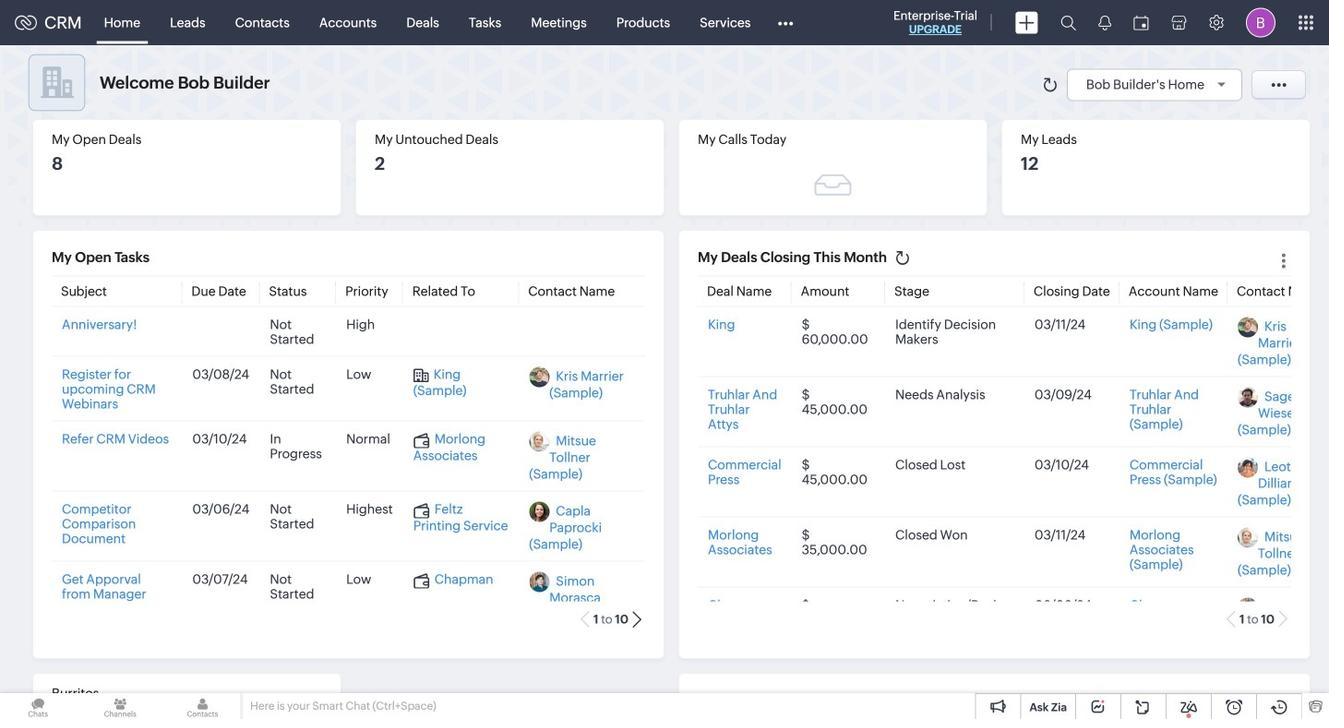 Task type: locate. For each thing, give the bounding box(es) containing it.
create menu element
[[1004, 0, 1050, 45]]

search element
[[1050, 0, 1088, 45]]

logo image
[[15, 15, 37, 30]]

calendar image
[[1134, 15, 1149, 30]]

Other Modules field
[[766, 8, 805, 37]]

signals image
[[1099, 15, 1112, 30]]

channels image
[[82, 693, 158, 719]]

search image
[[1061, 15, 1076, 30]]



Task type: vqa. For each thing, say whether or not it's contained in the screenshot.
the Profile Image
yes



Task type: describe. For each thing, give the bounding box(es) containing it.
contacts image
[[165, 693, 241, 719]]

signals element
[[1088, 0, 1123, 45]]

chats image
[[0, 693, 76, 719]]

create menu image
[[1016, 12, 1039, 34]]

profile image
[[1246, 8, 1276, 37]]

profile element
[[1235, 0, 1287, 45]]



